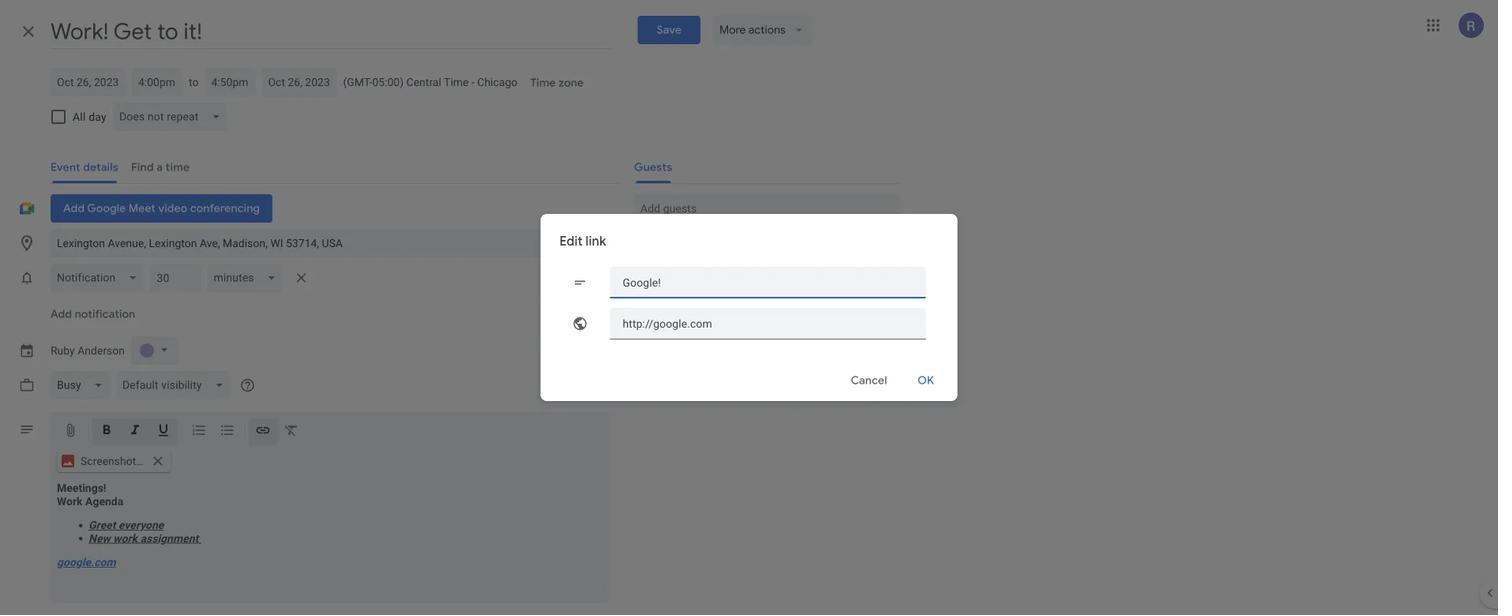 Task type: vqa. For each thing, say whether or not it's contained in the screenshot.
'OTHERS'
yes



Task type: locate. For each thing, give the bounding box(es) containing it.
formatting options toolbar
[[51, 412, 609, 451]]

greet everyone new work assignment
[[88, 519, 201, 545]]

work
[[113, 532, 137, 545]]

group containing guest permissions
[[621, 245, 899, 340]]

bold image
[[99, 423, 115, 441]]

zone
[[558, 76, 584, 90]]

greet
[[88, 519, 116, 532]]

Description text field
[[51, 482, 609, 600]]

time zone button
[[524, 69, 590, 97]]

-
[[471, 75, 475, 88]]

underline image
[[156, 423, 171, 441]]

save button
[[638, 16, 701, 44]]

0 horizontal spatial time
[[444, 75, 469, 88]]

Minutes in advance for notification number field
[[157, 264, 195, 292]]

list
[[713, 321, 728, 334]]

edit link
[[560, 233, 606, 250]]

group
[[621, 245, 899, 340]]

work
[[57, 495, 83, 508]]

see
[[662, 321, 680, 334]]

ruby anderson
[[51, 344, 125, 357]]

1 horizontal spatial time
[[530, 76, 556, 90]]

event
[[698, 274, 725, 287]]

anderson
[[78, 344, 125, 357]]

(gmt-
[[343, 75, 372, 88]]

time zone
[[530, 76, 584, 90]]

to
[[189, 75, 199, 88]]

guest
[[683, 321, 710, 334]]

remove formatting image
[[284, 423, 299, 441]]

everyone
[[118, 519, 164, 532]]

others
[[691, 297, 722, 310]]

time inside "button"
[[530, 76, 556, 90]]

all day
[[73, 110, 106, 123]]

google.com link
[[57, 556, 116, 569]]

save
[[657, 23, 682, 37]]

Title text field
[[51, 14, 612, 49]]

time left zone
[[530, 76, 556, 90]]

insert link image
[[255, 423, 271, 441]]

time
[[444, 75, 469, 88], [530, 76, 556, 90]]

time left -
[[444, 75, 469, 88]]



Task type: describe. For each thing, give the bounding box(es) containing it.
central
[[406, 75, 441, 88]]

google.com
[[57, 556, 116, 569]]

edit
[[560, 233, 583, 250]]

Link to url address text field
[[623, 308, 913, 340]]

chicago
[[477, 75, 518, 88]]

30 minutes before element
[[51, 261, 314, 295]]

add notification button
[[44, 300, 142, 329]]

numbered list image
[[191, 423, 207, 441]]

guest permissions
[[634, 250, 726, 263]]

day
[[89, 110, 106, 123]]

all
[[73, 110, 86, 123]]

add
[[51, 307, 72, 321]]

Text to display text field
[[623, 267, 913, 299]]

italic image
[[127, 423, 143, 441]]

cancel
[[851, 374, 887, 388]]

ok button
[[901, 362, 951, 400]]

ok
[[918, 374, 934, 388]]

05:00)
[[372, 75, 404, 88]]

meetings!
[[57, 482, 106, 495]]

meetings! work agenda
[[57, 482, 123, 508]]

edit link dialog
[[541, 214, 958, 401]]

modify
[[662, 274, 696, 287]]

ruby
[[51, 344, 75, 357]]

agenda
[[85, 495, 123, 508]]

new
[[88, 532, 110, 545]]

permissions
[[666, 250, 726, 263]]

invite
[[662, 297, 688, 310]]

add notification
[[51, 307, 135, 321]]

guest
[[634, 250, 663, 263]]

assignment
[[140, 532, 198, 545]]

(gmt-05:00) central time - chicago
[[343, 75, 518, 88]]

bulleted list image
[[220, 423, 235, 441]]

cancel button
[[844, 362, 894, 400]]

invite others
[[662, 297, 722, 310]]

modify event
[[662, 274, 725, 287]]

see guest list
[[662, 321, 728, 334]]

link
[[586, 233, 606, 250]]

notification
[[75, 307, 135, 321]]



